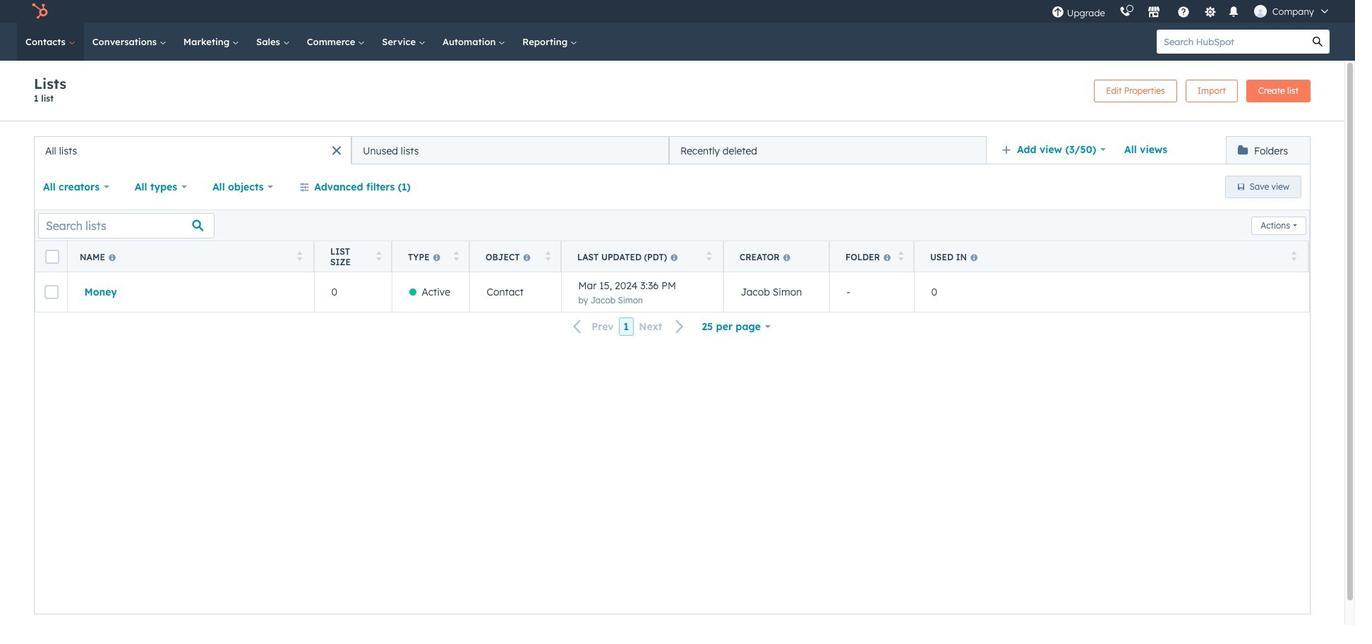 Task type: vqa. For each thing, say whether or not it's contained in the screenshot.
Press to sort. icon
yes



Task type: describe. For each thing, give the bounding box(es) containing it.
press to sort. image for 4th the press to sort. "element" from the left
[[545, 251, 551, 261]]

press to sort. image for 5th the press to sort. "element" from the left
[[707, 251, 712, 261]]

marketplaces image
[[1147, 6, 1160, 19]]

2 press to sort. element from the left
[[376, 251, 382, 263]]

3 press to sort. element from the left
[[454, 251, 459, 263]]

press to sort. image for 6th the press to sort. "element"
[[898, 251, 904, 261]]

7 press to sort. element from the left
[[1292, 251, 1297, 263]]

press to sort. image for 2nd the press to sort. "element"
[[376, 251, 382, 261]]

4 press to sort. element from the left
[[545, 251, 551, 263]]

object element
[[469, 272, 561, 312]]

press to sort. image for third the press to sort. "element" from the left
[[454, 251, 459, 261]]

5 press to sort. element from the left
[[707, 251, 712, 263]]



Task type: locate. For each thing, give the bounding box(es) containing it.
1 press to sort. image from the left
[[297, 251, 302, 261]]

folder element
[[829, 272, 914, 312]]

2 press to sort. image from the left
[[376, 251, 382, 261]]

Search HubSpot search field
[[1157, 30, 1306, 54]]

4 press to sort. image from the left
[[545, 251, 551, 261]]

6 press to sort. element from the left
[[898, 251, 904, 263]]

5 press to sort. image from the left
[[707, 251, 712, 261]]

Search lists search field
[[38, 213, 215, 238]]

jacob simon image
[[1254, 5, 1267, 18]]

column header
[[723, 241, 830, 272]]

banner
[[34, 75, 1311, 107]]

press to sort. image for first the press to sort. "element" from the left
[[297, 251, 302, 261]]

pagination navigation
[[565, 317, 693, 336]]

2 press to sort. image from the left
[[1292, 251, 1297, 261]]

press to sort. image
[[898, 251, 904, 261], [1292, 251, 1297, 261]]

list size element
[[314, 272, 392, 312]]

1 press to sort. image from the left
[[898, 251, 904, 261]]

1 press to sort. element from the left
[[297, 251, 302, 263]]

press to sort. element
[[297, 251, 302, 263], [376, 251, 382, 263], [454, 251, 459, 263], [545, 251, 551, 263], [707, 251, 712, 263], [898, 251, 904, 263], [1292, 251, 1297, 263]]

press to sort. image
[[297, 251, 302, 261], [376, 251, 382, 261], [454, 251, 459, 261], [545, 251, 551, 261], [707, 251, 712, 261]]

press to sort. image for 1st the press to sort. "element" from the right
[[1292, 251, 1297, 261]]

type element
[[392, 272, 469, 312]]

menu
[[1044, 0, 1338, 23]]

0 horizontal spatial press to sort. image
[[898, 251, 904, 261]]

3 press to sort. image from the left
[[454, 251, 459, 261]]

1 horizontal spatial press to sort. image
[[1292, 251, 1297, 261]]



